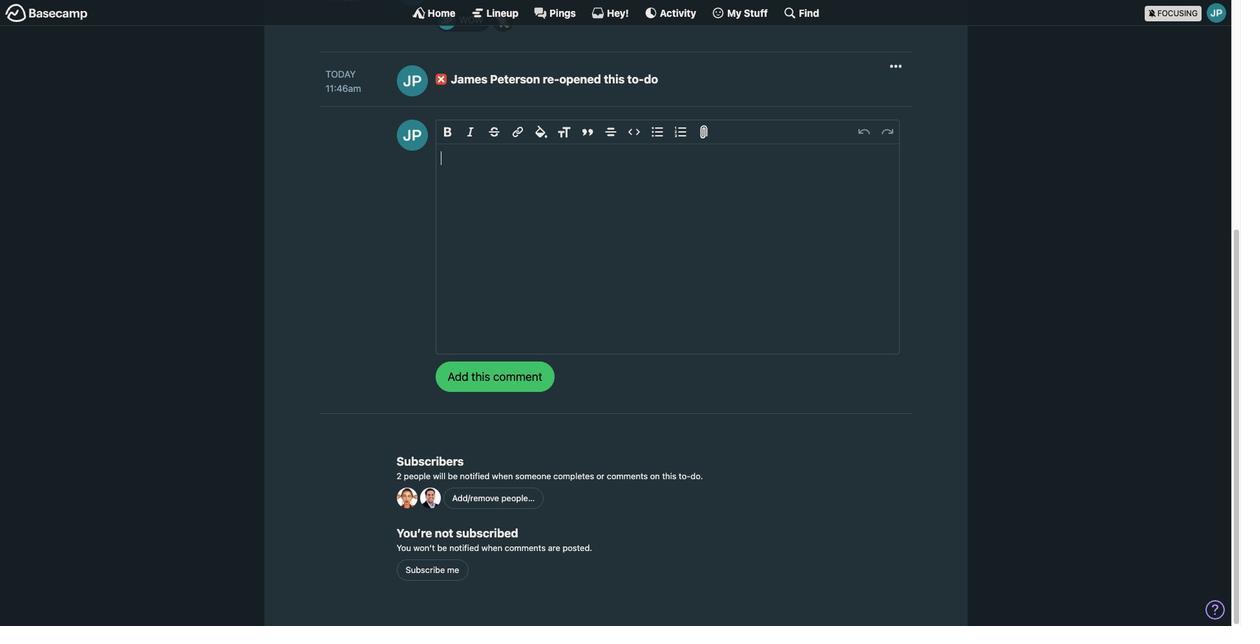 Task type: locate. For each thing, give the bounding box(es) containing it.
None submit
[[436, 362, 555, 392]]

1 11:46am element from the top
[[326, 0, 384, 5]]

0 horizontal spatial this
[[604, 72, 625, 86]]

0 vertical spatial notified
[[460, 471, 490, 481]]

1 horizontal spatial james peterson image
[[1208, 3, 1227, 23]]

focusing button
[[1145, 0, 1232, 25]]

1 vertical spatial comments
[[505, 543, 546, 553]]

not
[[435, 526, 454, 540]]

notified up me
[[450, 543, 479, 553]]

james
[[451, 72, 488, 86]]

1 vertical spatial james peterson image
[[397, 120, 428, 151]]

0 vertical spatial to-
[[628, 72, 644, 86]]

notified up add/remove
[[460, 471, 490, 481]]

1 horizontal spatial james peterson image
[[438, 11, 456, 30]]

subscribers
[[397, 455, 464, 468]]

11:46am element
[[326, 0, 384, 5], [326, 81, 384, 95]]

find
[[799, 7, 820, 18]]

stuff
[[744, 7, 768, 18]]

or
[[597, 471, 605, 481]]

re‑opened
[[543, 72, 602, 86]]

me
[[448, 565, 460, 575]]

when down 'subscribed'
[[482, 543, 503, 553]]

to- right on
[[679, 471, 691, 481]]

0 vertical spatial james peterson image
[[438, 11, 456, 30]]

notified
[[460, 471, 490, 481], [450, 543, 479, 553]]

0 vertical spatial be
[[448, 471, 458, 481]]

notified inside you're not subscribed you won't be notified when comments are posted.
[[450, 543, 479, 553]]

activity
[[660, 7, 697, 18]]

be down not on the left bottom of the page
[[438, 543, 447, 553]]

posted.
[[563, 543, 593, 553]]

0 vertical spatial james peterson image
[[1208, 3, 1227, 23]]

peterson
[[491, 72, 540, 86]]

james peterson image
[[438, 11, 456, 30], [397, 65, 428, 96]]

comments right or
[[607, 471, 648, 481]]

1 vertical spatial be
[[438, 543, 447, 553]]

0 horizontal spatial be
[[438, 543, 447, 553]]

0 horizontal spatial james peterson image
[[397, 120, 428, 151]]

this right on
[[663, 471, 677, 481]]

lineup link
[[471, 6, 519, 19]]

1 horizontal spatial be
[[448, 471, 458, 481]]

when inside subscribers 2 people will be notified when someone completes or comments on this to-do.
[[492, 471, 513, 481]]

on
[[651, 471, 660, 481]]

hey!
[[607, 7, 629, 18]]

1 horizontal spatial comments
[[607, 471, 648, 481]]

find button
[[784, 6, 820, 19]]

1 horizontal spatial this
[[663, 471, 677, 481]]

james p. boosted the to-do with 'wow' element
[[436, 9, 491, 32]]

when
[[492, 471, 513, 481], [482, 543, 503, 553]]

1 vertical spatial when
[[482, 543, 503, 553]]

to-
[[628, 72, 644, 86], [679, 471, 691, 481]]

are
[[548, 543, 561, 553]]

comments
[[607, 471, 648, 481], [505, 543, 546, 553]]

to- right re‑opened
[[628, 72, 644, 86]]

1 horizontal spatial to-
[[679, 471, 691, 481]]

james peterson image
[[1208, 3, 1227, 23], [397, 120, 428, 151]]

1 vertical spatial 11:46am element
[[326, 81, 384, 95]]

hey! button
[[592, 6, 629, 19]]

home link
[[412, 6, 456, 19]]

james peterson image inside james p. boosted the to-do with 'wow' element
[[438, 11, 456, 30]]

be right will
[[448, 471, 458, 481]]

james peterson image left james
[[397, 65, 428, 96]]

0 horizontal spatial comments
[[505, 543, 546, 553]]

this
[[604, 72, 625, 86], [663, 471, 677, 481]]

11:46am element containing 11:46am
[[326, 81, 384, 95]]

0 vertical spatial comments
[[607, 471, 648, 481]]

1 vertical spatial notified
[[450, 543, 479, 553]]

1 vertical spatial james peterson image
[[397, 65, 428, 96]]

this left the do
[[604, 72, 625, 86]]

james peterson image left wow
[[438, 11, 456, 30]]

be
[[448, 471, 458, 481], [438, 543, 447, 553]]

james peterson re‑opened this to-do
[[451, 72, 659, 86]]

be inside you're not subscribed you won't be notified when comments are posted.
[[438, 543, 447, 553]]

add/remove
[[452, 493, 499, 503]]

switch accounts image
[[5, 3, 88, 23]]

subscribers 2 people will be notified when someone completes or comments on this to-do.
[[397, 455, 703, 481]]

1 vertical spatial to-
[[679, 471, 691, 481]]

0 vertical spatial when
[[492, 471, 513, 481]]

subscribed
[[456, 526, 519, 540]]

today 11:46am
[[326, 69, 361, 94]]

1 vertical spatial this
[[663, 471, 677, 481]]

home
[[428, 7, 456, 18]]

people…
[[502, 493, 535, 503]]

when up add/remove people…
[[492, 471, 513, 481]]

will
[[433, 471, 446, 481]]

activity link
[[645, 6, 697, 19]]

you
[[397, 543, 411, 553]]

comments left are
[[505, 543, 546, 553]]

2 11:46am element from the top
[[326, 81, 384, 95]]

0 horizontal spatial to-
[[628, 72, 644, 86]]

add/remove people…
[[452, 493, 535, 503]]

my
[[728, 7, 742, 18]]

0 vertical spatial 11:46am element
[[326, 0, 384, 5]]



Task type: vqa. For each thing, say whether or not it's contained in the screenshot.
"Overdue"
no



Task type: describe. For each thing, give the bounding box(es) containing it.
people
[[404, 471, 431, 481]]

Type your comment here… text field
[[436, 144, 899, 354]]

to- inside subscribers 2 people will be notified when someone completes or comments on this to-do.
[[679, 471, 691, 481]]

pings button
[[534, 6, 576, 19]]

notified inside subscribers 2 people will be notified when someone completes or comments on this to-do.
[[460, 471, 490, 481]]

2
[[397, 471, 402, 481]]

you're
[[397, 526, 433, 540]]

0 vertical spatial this
[[604, 72, 625, 86]]

subscribe me button
[[397, 560, 469, 581]]

today
[[326, 69, 356, 80]]

focusing
[[1158, 8, 1199, 18]]

comments inside you're not subscribed you won't be notified when comments are posted.
[[505, 543, 546, 553]]

0 horizontal spatial james peterson image
[[397, 65, 428, 96]]

completes
[[554, 471, 595, 481]]

when inside you're not subscribed you won't be notified when comments are posted.
[[482, 543, 503, 553]]

won't
[[414, 543, 435, 553]]

my stuff button
[[712, 6, 768, 19]]

do.
[[691, 471, 703, 481]]

my stuff
[[728, 7, 768, 18]]

pings
[[550, 7, 576, 18]]

comments inside subscribers 2 people will be notified when someone completes or comments on this to-do.
[[607, 471, 648, 481]]

be inside subscribers 2 people will be notified when someone completes or comments on this to-do.
[[448, 471, 458, 481]]

do
[[644, 72, 659, 86]]

wow
[[459, 14, 484, 25]]

lineup
[[487, 7, 519, 18]]

add/remove people… link
[[443, 488, 544, 509]]

11:46am
[[326, 83, 361, 94]]

subscribe
[[406, 565, 445, 575]]

james peterson image inside focusing popup button
[[1208, 3, 1227, 23]]

main element
[[0, 0, 1232, 26]]

this inside subscribers 2 people will be notified when someone completes or comments on this to-do.
[[663, 471, 677, 481]]

annie bryan image
[[397, 488, 418, 509]]

subscribe me
[[406, 565, 460, 575]]

josh fiske image
[[420, 488, 441, 509]]

today element
[[326, 67, 356, 81]]

someone
[[516, 471, 551, 481]]

you're not subscribed you won't be notified when comments are posted.
[[397, 526, 593, 553]]



